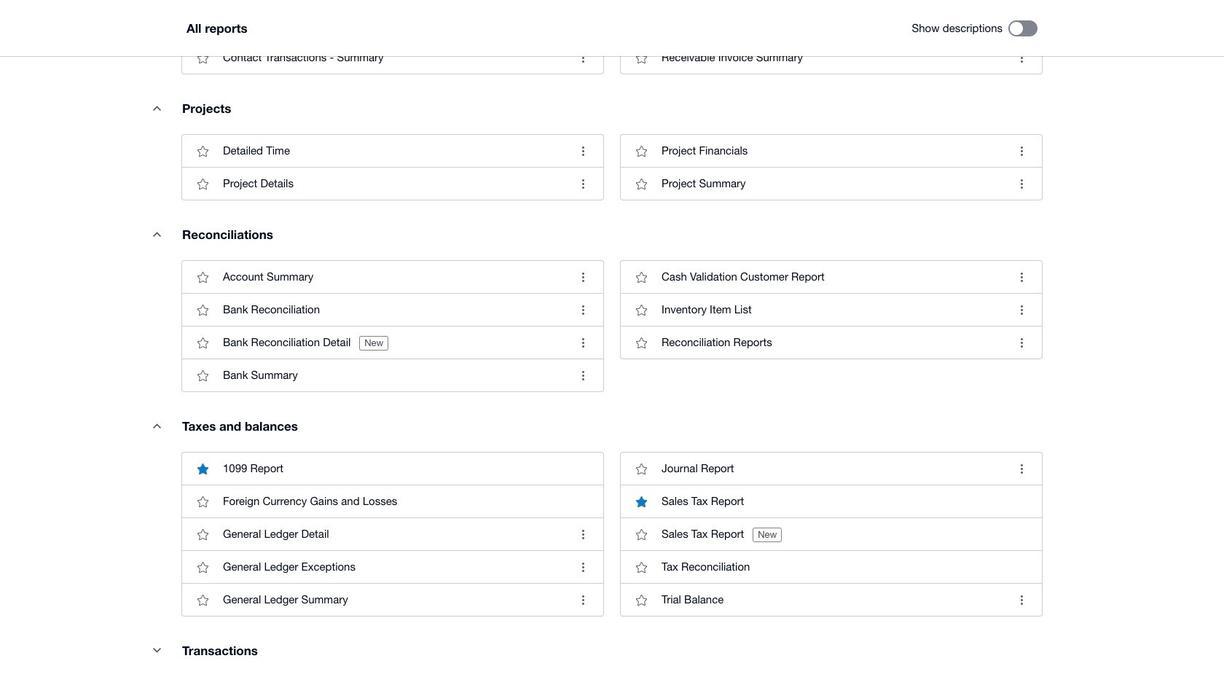 Task type: describe. For each thing, give the bounding box(es) containing it.
collapse report group image
[[142, 636, 171, 665]]

5 more options image from the top
[[569, 520, 598, 549]]

expand report group image for 4th more options icon from the top of the page
[[142, 220, 171, 249]]



Task type: vqa. For each thing, say whether or not it's contained in the screenshot.
rightmost Remove Favorite image
yes



Task type: locate. For each thing, give the bounding box(es) containing it.
more options image
[[1007, 43, 1037, 72], [569, 136, 598, 166], [1007, 136, 1037, 166], [569, 169, 598, 198], [569, 328, 598, 357], [569, 586, 598, 615]]

4 more options image from the top
[[569, 361, 598, 390]]

2 expand report group image from the top
[[142, 220, 171, 249]]

favorite image
[[188, 43, 217, 72], [627, 136, 656, 166], [627, 169, 656, 198], [627, 263, 656, 292], [188, 328, 217, 357], [188, 361, 217, 390], [627, 454, 656, 483], [188, 487, 217, 516], [188, 553, 217, 582], [188, 586, 217, 615], [627, 586, 656, 615]]

3 more options image from the top
[[569, 295, 598, 325]]

expand report group image for 1st more options icon from the bottom of the page
[[142, 411, 171, 440]]

remove favorite image
[[627, 487, 656, 516]]

2 vertical spatial expand report group image
[[142, 411, 171, 440]]

remove favorite image
[[188, 454, 217, 483]]

0 vertical spatial expand report group image
[[142, 93, 171, 123]]

favorite image
[[627, 43, 656, 72], [188, 136, 217, 166], [188, 169, 217, 198], [188, 263, 217, 292], [188, 295, 217, 325], [627, 295, 656, 325], [627, 328, 656, 357], [188, 520, 217, 549], [627, 520, 656, 549], [627, 553, 656, 582]]

expand report group image
[[142, 93, 171, 123], [142, 220, 171, 249], [142, 411, 171, 440]]

more options image
[[569, 43, 598, 72], [569, 263, 598, 292], [569, 295, 598, 325], [569, 361, 598, 390], [569, 520, 598, 549], [569, 553, 598, 582]]

1 vertical spatial expand report group image
[[142, 220, 171, 249]]

2 more options image from the top
[[569, 263, 598, 292]]

1 expand report group image from the top
[[142, 93, 171, 123]]

1 more options image from the top
[[569, 43, 598, 72]]

3 expand report group image from the top
[[142, 411, 171, 440]]

6 more options image from the top
[[569, 553, 598, 582]]



